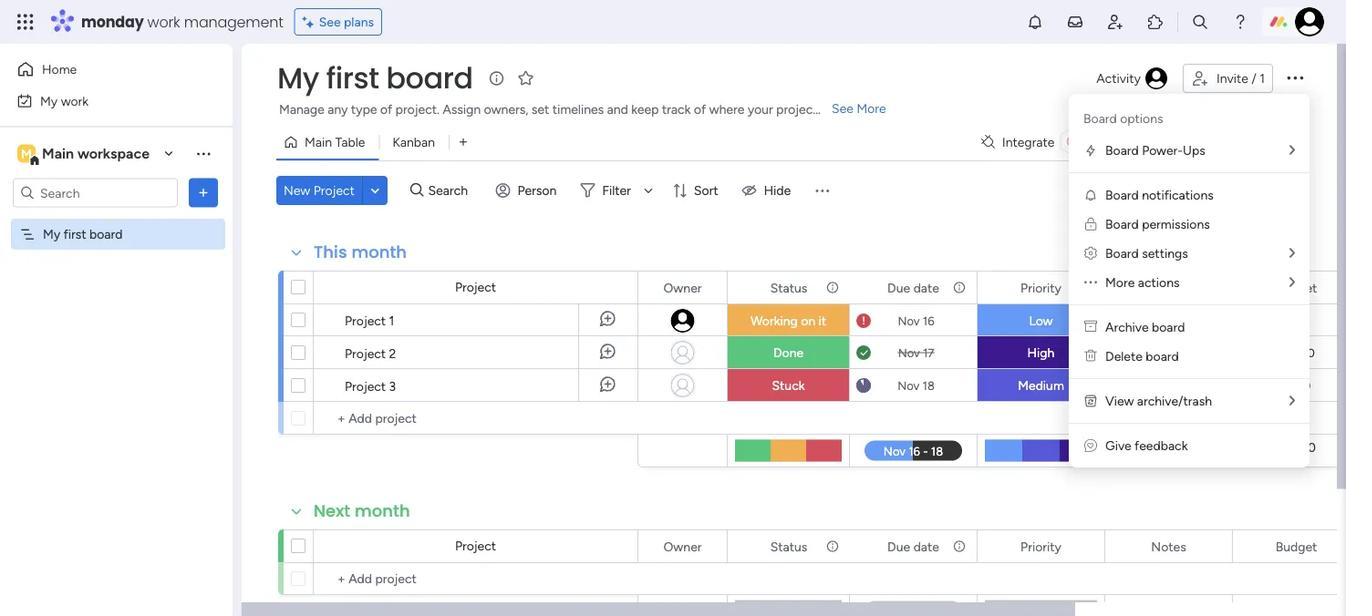 Task type: describe. For each thing, give the bounding box(es) containing it.
0 horizontal spatial 1
[[389, 313, 395, 328]]

board inside "my first board" list box
[[89, 227, 123, 242]]

Next month field
[[309, 500, 415, 524]]

$1,600 sum
[[1277, 440, 1316, 465]]

board up other
[[1146, 349, 1179, 364]]

type
[[351, 102, 377, 117]]

my work button
[[11, 86, 196, 115]]

manage
[[279, 102, 325, 117]]

board up project.
[[386, 58, 473, 99]]

1 budget field from the top
[[1272, 278, 1322, 298]]

integrate
[[1003, 135, 1055, 150]]

kanban button
[[379, 128, 449, 157]]

project.
[[396, 102, 440, 117]]

1 due date field from the top
[[883, 278, 944, 298]]

kanban
[[393, 135, 435, 150]]

show board description image
[[486, 69, 508, 88]]

2 date from the top
[[914, 539, 940, 555]]

power-
[[1142, 143, 1183, 158]]

work for my
[[61, 93, 89, 109]]

nov 18
[[898, 379, 935, 393]]

month for this month
[[352, 241, 407, 264]]

plans
[[344, 14, 374, 30]]

board notifications
[[1106, 187, 1214, 203]]

1 date from the top
[[914, 280, 940, 296]]

low
[[1030, 313, 1053, 329]]

angle down image
[[371, 184, 380, 198]]

see more link
[[830, 99, 888, 118]]

stuck
[[772, 378, 805, 394]]

filter
[[602, 183, 631, 198]]

working on it
[[751, 313, 827, 329]]

1 + add project text field from the top
[[323, 408, 630, 430]]

management
[[184, 11, 283, 32]]

person button
[[489, 176, 568, 205]]

more actions
[[1106, 275, 1180, 291]]

priority for 1st priority field from the top
[[1021, 280, 1062, 296]]

more dots image
[[1085, 275, 1098, 291]]

settings
[[1142, 246, 1189, 261]]

invite members image
[[1107, 13, 1125, 31]]

v2 user feedback image
[[1085, 438, 1098, 454]]

feedback
[[1135, 438, 1188, 454]]

track
[[662, 102, 691, 117]]

2 due from the top
[[888, 539, 911, 555]]

archive board
[[1106, 320, 1186, 335]]

view
[[1106, 394, 1134, 409]]

see more
[[832, 101, 887, 116]]

table
[[335, 135, 365, 150]]

help image
[[1232, 13, 1250, 31]]

see for see more
[[832, 101, 854, 116]]

dapulse admin menu image
[[1085, 246, 1098, 261]]

3
[[389, 379, 396, 394]]

give
[[1106, 438, 1132, 454]]

apps image
[[1147, 13, 1165, 31]]

this month
[[314, 241, 407, 264]]

1 vertical spatial options image
[[194, 184, 213, 202]]

board notifications image
[[1084, 188, 1099, 203]]

1 priority field from the top
[[1017, 278, 1066, 298]]

view archive/trash image
[[1084, 394, 1099, 409]]

project 3
[[345, 379, 396, 394]]

nov for project 2
[[898, 346, 920, 360]]

2 budget field from the top
[[1272, 537, 1322, 557]]

new
[[284, 183, 310, 198]]

hide
[[764, 183, 791, 198]]

my inside list box
[[43, 227, 60, 242]]

activity button
[[1090, 64, 1176, 93]]

new project button
[[276, 176, 362, 205]]

owner field for this month
[[659, 278, 707, 298]]

main workspace
[[42, 145, 150, 162]]

Search field
[[424, 178, 479, 203]]

add to favorites image
[[517, 69, 535, 87]]

owner field for next month
[[659, 537, 707, 557]]

2
[[389, 346, 396, 361]]

1 status from the top
[[771, 280, 808, 296]]

meeting
[[1131, 347, 1175, 361]]

invite / 1
[[1217, 71, 1265, 86]]

notifications
[[1142, 187, 1214, 203]]

home
[[42, 62, 77, 77]]

menu image
[[813, 182, 831, 200]]

board settings
[[1106, 246, 1189, 261]]

board permissions
[[1106, 217, 1210, 232]]

hide button
[[735, 176, 802, 205]]

stands.
[[821, 102, 862, 117]]

project
[[777, 102, 818, 117]]

meeting notes
[[1131, 347, 1208, 361]]

/
[[1252, 71, 1257, 86]]

v2 delete line image
[[1085, 349, 1098, 364]]

2 status from the top
[[771, 539, 808, 555]]

17
[[923, 346, 935, 360]]

menu containing board options
[[1069, 94, 1310, 468]]

your
[[748, 102, 773, 117]]

board power-ups image
[[1084, 143, 1099, 158]]

my first board inside list box
[[43, 227, 123, 242]]

see plans
[[319, 14, 374, 30]]

dapulse integrations image
[[982, 135, 995, 149]]

list arrow image for view archive/trash
[[1290, 395, 1296, 408]]

owner for next month
[[664, 539, 702, 555]]

monday work management
[[81, 11, 283, 32]]

dapulse archived image
[[1085, 320, 1098, 335]]

board for board options
[[1084, 111, 1117, 126]]

monday
[[81, 11, 144, 32]]

see for see plans
[[319, 14, 341, 30]]

2 of from the left
[[694, 102, 706, 117]]

nov for project 3
[[898, 379, 920, 393]]

invite
[[1217, 71, 1249, 86]]

owner for this month
[[664, 280, 702, 296]]

my work
[[40, 93, 89, 109]]

2 budget from the top
[[1276, 539, 1318, 555]]

18
[[923, 379, 935, 393]]

permissions
[[1142, 217, 1210, 232]]

first inside list box
[[64, 227, 86, 242]]

month for next month
[[355, 500, 410, 523]]

sum
[[1287, 452, 1307, 465]]

options
[[1121, 111, 1164, 126]]

sort button
[[665, 176, 730, 205]]

my inside button
[[40, 93, 58, 109]]

board for board settings
[[1106, 246, 1139, 261]]

it
[[819, 313, 827, 329]]

board for board permissions
[[1106, 217, 1139, 232]]

assign
[[443, 102, 481, 117]]

delete board
[[1106, 349, 1179, 364]]

board for board notifications
[[1106, 187, 1139, 203]]

$1,000
[[1278, 346, 1315, 361]]

main table button
[[276, 128, 379, 157]]

other
[[1154, 380, 1185, 394]]

16
[[923, 314, 935, 328]]

view archive/trash
[[1106, 394, 1213, 409]]

next month
[[314, 500, 410, 523]]

activity
[[1097, 71, 1141, 86]]



Task type: locate. For each thing, give the bounding box(es) containing it.
workspace options image
[[194, 144, 213, 163]]

1 vertical spatial + add project text field
[[323, 568, 630, 590]]

Status field
[[766, 278, 812, 298], [766, 537, 812, 557]]

0 vertical spatial due date
[[888, 280, 940, 296]]

first up type
[[326, 58, 379, 99]]

of right track at the top of page
[[694, 102, 706, 117]]

1 horizontal spatial main
[[305, 135, 332, 150]]

main inside workspace selection element
[[42, 145, 74, 162]]

1 status field from the top
[[766, 278, 812, 298]]

1 vertical spatial month
[[355, 500, 410, 523]]

my up manage
[[277, 58, 319, 99]]

2 nov from the top
[[898, 346, 920, 360]]

workspace image
[[17, 144, 36, 164]]

0 vertical spatial priority field
[[1017, 278, 1066, 298]]

0 vertical spatial + add project text field
[[323, 408, 630, 430]]

0 vertical spatial more
[[857, 101, 887, 116]]

budget
[[1276, 280, 1318, 296], [1276, 539, 1318, 555]]

budget up $100
[[1276, 280, 1318, 296]]

action
[[1136, 315, 1171, 329]]

1 vertical spatial nov
[[898, 346, 920, 360]]

1 vertical spatial work
[[61, 93, 89, 109]]

invite / 1 button
[[1183, 64, 1274, 93]]

1 notes from the top
[[1152, 280, 1187, 296]]

filter button
[[573, 176, 660, 205]]

project inside button
[[314, 183, 355, 198]]

on
[[801, 313, 816, 329]]

more inside 'see more' link
[[857, 101, 887, 116]]

board
[[386, 58, 473, 99], [89, 227, 123, 242], [1152, 320, 1186, 335], [1146, 349, 1179, 364]]

2 due date from the top
[[888, 539, 940, 555]]

1 vertical spatial budget
[[1276, 539, 1318, 555]]

see left plans
[[319, 14, 341, 30]]

main left table
[[305, 135, 332, 150]]

any
[[328, 102, 348, 117]]

see right project
[[832, 101, 854, 116]]

0 vertical spatial budget
[[1276, 280, 1318, 296]]

1 vertical spatial 1
[[389, 313, 395, 328]]

done
[[774, 345, 804, 361]]

project 1
[[345, 313, 395, 328]]

my first board
[[277, 58, 473, 99], [43, 227, 123, 242]]

$500
[[1283, 379, 1311, 394]]

1 vertical spatial owner
[[664, 539, 702, 555]]

board right v2 permission outline icon
[[1106, 217, 1139, 232]]

main inside button
[[305, 135, 332, 150]]

month right next
[[355, 500, 410, 523]]

$1,600
[[1277, 440, 1316, 455]]

Priority field
[[1017, 278, 1066, 298], [1017, 537, 1066, 557]]

2 vertical spatial nov
[[898, 379, 920, 393]]

see plans button
[[294, 8, 382, 36]]

main for main workspace
[[42, 145, 74, 162]]

0 vertical spatial month
[[352, 241, 407, 264]]

list arrow image for more actions
[[1290, 276, 1296, 289]]

main for main table
[[305, 135, 332, 150]]

0 vertical spatial owner field
[[659, 278, 707, 298]]

3 nov from the top
[[898, 379, 920, 393]]

1 vertical spatial see
[[832, 101, 854, 116]]

My first board field
[[273, 58, 478, 99]]

medium
[[1018, 378, 1065, 394]]

notes
[[1152, 280, 1187, 296], [1152, 539, 1187, 555]]

1 vertical spatial due date
[[888, 539, 940, 555]]

0 vertical spatial priority
[[1021, 280, 1062, 296]]

1 priority from the top
[[1021, 280, 1062, 296]]

2 due date field from the top
[[883, 537, 944, 557]]

collapse board header image
[[1291, 135, 1306, 150]]

0 vertical spatial options image
[[1285, 66, 1307, 88]]

list arrow image for board power-ups
[[1290, 144, 1296, 157]]

1 due date from the top
[[888, 280, 940, 296]]

1 list arrow image from the top
[[1290, 144, 1296, 157]]

workspace
[[77, 145, 150, 162]]

my down search in workspace field
[[43, 227, 60, 242]]

1 horizontal spatial work
[[147, 11, 180, 32]]

1 right /
[[1260, 71, 1265, 86]]

autopilot image
[[1170, 130, 1186, 153]]

1 notes field from the top
[[1147, 278, 1191, 298]]

archive
[[1106, 320, 1149, 335]]

ups
[[1183, 143, 1206, 158]]

options image
[[1285, 66, 1307, 88], [194, 184, 213, 202]]

2 priority from the top
[[1021, 539, 1062, 555]]

This month field
[[309, 241, 412, 265]]

1 vertical spatial due
[[888, 539, 911, 555]]

budget field up $100
[[1272, 278, 1322, 298]]

0 horizontal spatial first
[[64, 227, 86, 242]]

nov left 16
[[898, 314, 920, 328]]

of
[[380, 102, 393, 117], [694, 102, 706, 117]]

0 horizontal spatial of
[[380, 102, 393, 117]]

0 horizontal spatial main
[[42, 145, 74, 162]]

1 vertical spatial priority
[[1021, 539, 1062, 555]]

Search in workspace field
[[38, 182, 152, 203]]

this
[[314, 241, 347, 264]]

work inside my work button
[[61, 93, 89, 109]]

1 horizontal spatial 1
[[1260, 71, 1265, 86]]

0 vertical spatial nov
[[898, 314, 920, 328]]

0 vertical spatial notes
[[1152, 280, 1187, 296]]

budget down sum
[[1276, 539, 1318, 555]]

main table
[[305, 135, 365, 150]]

0 horizontal spatial work
[[61, 93, 89, 109]]

1 vertical spatial status field
[[766, 537, 812, 557]]

$100
[[1284, 314, 1310, 329]]

1 owner from the top
[[664, 280, 702, 296]]

1 vertical spatial notes field
[[1147, 537, 1191, 557]]

2 notes field from the top
[[1147, 537, 1191, 557]]

1 due from the top
[[888, 280, 911, 296]]

+ Add project text field
[[323, 408, 630, 430], [323, 568, 630, 590]]

0 horizontal spatial options image
[[194, 184, 213, 202]]

working
[[751, 313, 798, 329]]

1 horizontal spatial of
[[694, 102, 706, 117]]

my first board list box
[[0, 215, 233, 496]]

1 nov from the top
[[898, 314, 920, 328]]

nov left 18
[[898, 379, 920, 393]]

more right project
[[857, 101, 887, 116]]

1 vertical spatial status
[[771, 539, 808, 555]]

items
[[1174, 315, 1203, 329]]

priority
[[1021, 280, 1062, 296], [1021, 539, 1062, 555]]

options image right /
[[1285, 66, 1307, 88]]

home button
[[11, 55, 196, 84]]

1 vertical spatial due date field
[[883, 537, 944, 557]]

of right type
[[380, 102, 393, 117]]

budget field down sum
[[1272, 537, 1322, 557]]

my
[[277, 58, 319, 99], [40, 93, 58, 109], [43, 227, 60, 242]]

due date
[[888, 280, 940, 296], [888, 539, 940, 555]]

notes
[[1178, 347, 1208, 361]]

0 vertical spatial owner
[[664, 280, 702, 296]]

date
[[914, 280, 940, 296], [914, 539, 940, 555]]

more right more dots image
[[1106, 275, 1135, 291]]

2 list arrow image from the top
[[1290, 247, 1296, 260]]

my first board up type
[[277, 58, 473, 99]]

m
[[21, 146, 32, 161]]

4 list arrow image from the top
[[1290, 395, 1296, 408]]

0 horizontal spatial see
[[319, 14, 341, 30]]

board right 'board notifications' image
[[1106, 187, 1139, 203]]

and
[[607, 102, 628, 117]]

board right dapulse admin menu image
[[1106, 246, 1139, 261]]

list arrow image for board settings
[[1290, 247, 1296, 260]]

board
[[1084, 111, 1117, 126], [1106, 143, 1139, 158], [1106, 187, 1139, 203], [1106, 217, 1139, 232], [1106, 246, 1139, 261]]

archive/trash
[[1138, 394, 1213, 409]]

new project
[[284, 183, 355, 198]]

v2 overdue deadline image
[[857, 312, 871, 330]]

person
[[518, 183, 557, 198]]

manage any type of project. assign owners, set timelines and keep track of where your project stands.
[[279, 102, 862, 117]]

arrow down image
[[638, 180, 660, 202]]

Due date field
[[883, 278, 944, 298], [883, 537, 944, 557]]

column information image
[[953, 281, 967, 295]]

board up meeting notes
[[1152, 320, 1186, 335]]

1 horizontal spatial my first board
[[277, 58, 473, 99]]

board options
[[1084, 111, 1164, 126]]

1 horizontal spatial first
[[326, 58, 379, 99]]

nov
[[898, 314, 920, 328], [898, 346, 920, 360], [898, 379, 920, 393]]

0 vertical spatial budget field
[[1272, 278, 1322, 298]]

2 priority field from the top
[[1017, 537, 1066, 557]]

my first board down search in workspace field
[[43, 227, 123, 242]]

nov 17
[[898, 346, 935, 360]]

search everything image
[[1192, 13, 1210, 31]]

options image down workspace options icon
[[194, 184, 213, 202]]

delete
[[1106, 349, 1143, 364]]

first
[[326, 58, 379, 99], [64, 227, 86, 242]]

1 vertical spatial budget field
[[1272, 537, 1322, 557]]

john smith image
[[1296, 7, 1325, 36]]

0 horizontal spatial my first board
[[43, 227, 123, 242]]

board up board power-ups image in the right of the page
[[1084, 111, 1117, 126]]

3 list arrow image from the top
[[1290, 276, 1296, 289]]

1 budget from the top
[[1276, 280, 1318, 296]]

status
[[771, 280, 808, 296], [771, 539, 808, 555]]

1 vertical spatial notes
[[1152, 539, 1187, 555]]

give feedback
[[1106, 438, 1188, 454]]

more
[[857, 101, 887, 116], [1106, 275, 1135, 291]]

first down search in workspace field
[[64, 227, 86, 242]]

main right workspace icon
[[42, 145, 74, 162]]

due
[[888, 280, 911, 296], [888, 539, 911, 555]]

nov 16
[[898, 314, 935, 328]]

see
[[319, 14, 341, 30], [832, 101, 854, 116]]

1 vertical spatial more
[[1106, 275, 1135, 291]]

0 vertical spatial date
[[914, 280, 940, 296]]

0 vertical spatial 1
[[1260, 71, 1265, 86]]

2 owner field from the top
[[659, 537, 707, 557]]

board power-ups
[[1106, 143, 1206, 158]]

work down home
[[61, 93, 89, 109]]

keep
[[632, 102, 659, 117]]

owners,
[[484, 102, 529, 117]]

v2 search image
[[410, 180, 424, 201]]

0 vertical spatial status
[[771, 280, 808, 296]]

v2 permission outline image
[[1086, 217, 1097, 232]]

my down home
[[40, 93, 58, 109]]

owner
[[664, 280, 702, 296], [664, 539, 702, 555]]

inbox image
[[1067, 13, 1085, 31]]

main
[[305, 135, 332, 150], [42, 145, 74, 162]]

priority for first priority field from the bottom
[[1021, 539, 1062, 555]]

Owner field
[[659, 278, 707, 298], [659, 537, 707, 557]]

0 vertical spatial my first board
[[277, 58, 473, 99]]

work
[[147, 11, 180, 32], [61, 93, 89, 109]]

2 owner from the top
[[664, 539, 702, 555]]

board down search in workspace field
[[89, 227, 123, 242]]

0 vertical spatial notes field
[[1147, 278, 1191, 298]]

0 vertical spatial status field
[[766, 278, 812, 298]]

1 horizontal spatial more
[[1106, 275, 1135, 291]]

option
[[0, 218, 233, 222]]

work for monday
[[147, 11, 180, 32]]

2 + add project text field from the top
[[323, 568, 630, 590]]

1 horizontal spatial see
[[832, 101, 854, 116]]

notifications image
[[1026, 13, 1045, 31]]

workspace selection element
[[17, 143, 152, 167]]

set
[[532, 102, 550, 117]]

1 vertical spatial date
[[914, 539, 940, 555]]

select product image
[[16, 13, 35, 31]]

board right board power-ups image in the right of the page
[[1106, 143, 1139, 158]]

2 status field from the top
[[766, 537, 812, 557]]

Budget field
[[1272, 278, 1322, 298], [1272, 537, 1322, 557]]

v2 done deadline image
[[857, 344, 871, 362]]

board for board power-ups
[[1106, 143, 1139, 158]]

0 vertical spatial see
[[319, 14, 341, 30]]

0 vertical spatial work
[[147, 11, 180, 32]]

1 of from the left
[[380, 102, 393, 117]]

work right monday
[[147, 11, 180, 32]]

column information image
[[826, 281, 840, 295], [826, 540, 840, 554], [953, 540, 967, 554]]

1 horizontal spatial options image
[[1285, 66, 1307, 88]]

add view image
[[460, 136, 467, 149]]

Notes field
[[1147, 278, 1191, 298], [1147, 537, 1191, 557]]

0 vertical spatial due
[[888, 280, 911, 296]]

more inside menu
[[1106, 275, 1135, 291]]

2 notes from the top
[[1152, 539, 1187, 555]]

1 vertical spatial my first board
[[43, 227, 123, 242]]

1 vertical spatial first
[[64, 227, 86, 242]]

menu
[[1069, 94, 1310, 468]]

high
[[1028, 345, 1055, 361]]

1 vertical spatial owner field
[[659, 537, 707, 557]]

1 up 2
[[389, 313, 395, 328]]

1 inside button
[[1260, 71, 1265, 86]]

see inside 'see more' link
[[832, 101, 854, 116]]

month right this
[[352, 241, 407, 264]]

automate
[[1193, 135, 1250, 150]]

action items
[[1136, 315, 1203, 329]]

0 vertical spatial first
[[326, 58, 379, 99]]

nov left 17
[[898, 346, 920, 360]]

timelines
[[553, 102, 604, 117]]

0 horizontal spatial more
[[857, 101, 887, 116]]

list arrow image
[[1290, 144, 1296, 157], [1290, 247, 1296, 260], [1290, 276, 1296, 289], [1290, 395, 1296, 408]]

1 owner field from the top
[[659, 278, 707, 298]]

1 vertical spatial priority field
[[1017, 537, 1066, 557]]

see inside see plans 'button'
[[319, 14, 341, 30]]

actions
[[1138, 275, 1180, 291]]

0 vertical spatial due date field
[[883, 278, 944, 298]]



Task type: vqa. For each thing, say whether or not it's contained in the screenshot.
the first inside the My first board list box
no



